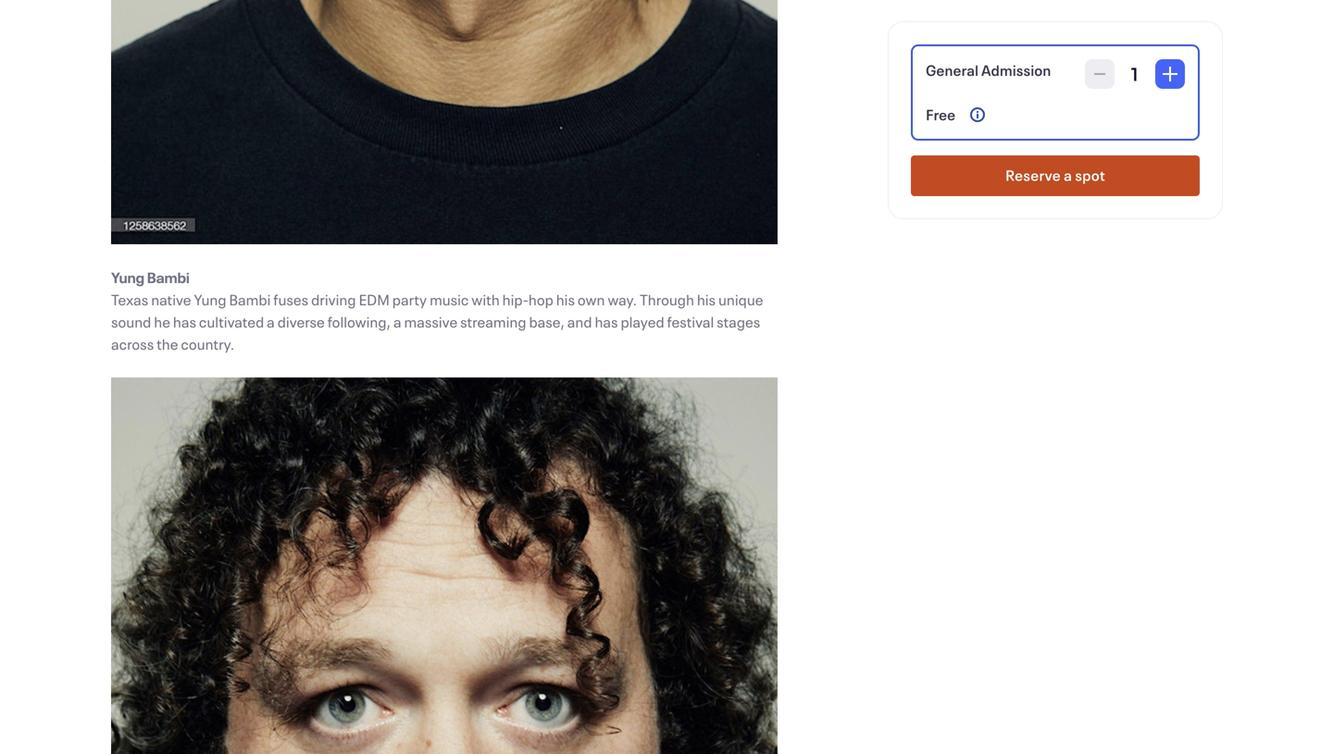 Task type: locate. For each thing, give the bounding box(es) containing it.
has
[[173, 312, 196, 332], [595, 312, 618, 332]]

1 horizontal spatial has
[[595, 312, 618, 332]]

yung
[[111, 268, 144, 287], [194, 290, 226, 310]]

0 horizontal spatial his
[[556, 290, 575, 310]]

driving
[[311, 290, 356, 310]]

1 horizontal spatial a
[[393, 312, 401, 332]]

native
[[151, 290, 191, 310]]

streaming
[[460, 312, 526, 332]]

he
[[154, 312, 170, 332]]

stages
[[717, 312, 760, 332]]

2 his from the left
[[697, 290, 716, 310]]

has right "he"
[[173, 312, 196, 332]]

his
[[556, 290, 575, 310], [697, 290, 716, 310]]

unique
[[718, 290, 763, 310]]

bambi up 'native'
[[147, 268, 190, 287]]

yung up texas
[[111, 268, 144, 287]]

a down party
[[393, 312, 401, 332]]

diverse
[[277, 312, 325, 332]]

0 horizontal spatial a
[[267, 312, 275, 332]]

his right hop
[[556, 290, 575, 310]]

texas
[[111, 290, 148, 310]]

1 vertical spatial yung
[[194, 290, 226, 310]]

a down fuses
[[267, 312, 275, 332]]

0 horizontal spatial yung
[[111, 268, 144, 287]]

hop
[[529, 290, 553, 310]]

1 horizontal spatial yung
[[194, 290, 226, 310]]

0 horizontal spatial bambi
[[147, 268, 190, 287]]

has right and
[[595, 312, 618, 332]]

the
[[157, 334, 178, 354]]

1 horizontal spatial his
[[697, 290, 716, 310]]

bambi
[[147, 268, 190, 287], [229, 290, 271, 310]]

through
[[640, 290, 694, 310]]

his up festival
[[697, 290, 716, 310]]

1 his from the left
[[556, 290, 575, 310]]

a
[[267, 312, 275, 332], [393, 312, 401, 332]]

1 horizontal spatial bambi
[[229, 290, 271, 310]]

bambi up cultivated
[[229, 290, 271, 310]]

fuses
[[273, 290, 308, 310]]

hip-
[[502, 290, 529, 310]]

yung up cultivated
[[194, 290, 226, 310]]

0 vertical spatial bambi
[[147, 268, 190, 287]]

0 horizontal spatial has
[[173, 312, 196, 332]]



Task type: vqa. For each thing, say whether or not it's contained in the screenshot.
right State
no



Task type: describe. For each thing, give the bounding box(es) containing it.
2 a from the left
[[393, 312, 401, 332]]

1 vertical spatial bambi
[[229, 290, 271, 310]]

yung bambi texas native yung bambi fuses driving edm party music with hip-hop his own way. through his unique sound he has cultivated a diverse following, a massive streaming base, and has played festival stages across the country.
[[111, 268, 763, 354]]

1 a from the left
[[267, 312, 275, 332]]

party
[[392, 290, 427, 310]]

played
[[621, 312, 664, 332]]

following,
[[327, 312, 391, 332]]

0 vertical spatial yung
[[111, 268, 144, 287]]

2 has from the left
[[595, 312, 618, 332]]

cultivated
[[199, 312, 264, 332]]

festival
[[667, 312, 714, 332]]

music
[[430, 290, 469, 310]]

edm
[[359, 290, 390, 310]]

sound
[[111, 312, 151, 332]]

base,
[[529, 312, 565, 332]]

across
[[111, 334, 154, 354]]

massive
[[404, 312, 458, 332]]

1 has from the left
[[173, 312, 196, 332]]

with
[[471, 290, 500, 310]]

and
[[567, 312, 592, 332]]

own
[[578, 290, 605, 310]]

country.
[[181, 334, 234, 354]]

way.
[[608, 290, 637, 310]]



